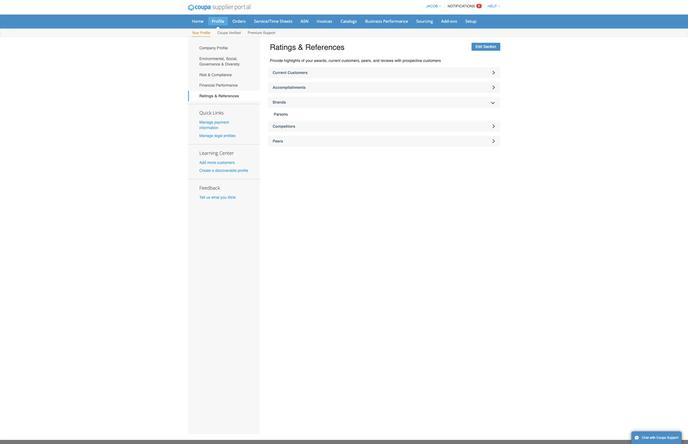 Task type: locate. For each thing, give the bounding box(es) containing it.
0 horizontal spatial coupa
[[217, 31, 228, 35]]

coupa supplier portal image
[[184, 1, 255, 15]]

references up awards,
[[306, 43, 345, 52]]

navigation
[[424, 1, 501, 12]]

1 vertical spatial performance
[[216, 83, 238, 88]]

help
[[488, 4, 497, 8]]

current customers
[[273, 70, 308, 75]]

1 vertical spatial references
[[218, 94, 239, 98]]

edit section link
[[472, 43, 501, 51]]

current customers heading
[[268, 67, 501, 78]]

links
[[213, 109, 224, 116]]

1 vertical spatial support
[[668, 436, 679, 440]]

ratings & references link
[[188, 91, 260, 101]]

financial performance link
[[188, 80, 260, 91]]

provide highlights of your awards, current customers, peers, and reviews with prospective customers
[[270, 58, 441, 63]]

profile for company profile
[[217, 46, 228, 50]]

think
[[228, 195, 236, 200]]

1 vertical spatial profile
[[200, 31, 210, 35]]

profile right your
[[200, 31, 210, 35]]

risk & compliance
[[199, 73, 232, 77]]

premium support link
[[248, 30, 276, 37]]

0
[[478, 4, 480, 8]]

support inside button
[[668, 436, 679, 440]]

ratings & references down financial performance
[[199, 94, 239, 98]]

ratings
[[270, 43, 296, 52], [199, 94, 214, 98]]

manage payment information
[[199, 120, 229, 130]]

accomplishments button
[[268, 82, 501, 93]]

asn link
[[297, 17, 312, 25]]

1 horizontal spatial with
[[650, 436, 656, 440]]

environmental,
[[199, 56, 225, 61]]

with right chat
[[650, 436, 656, 440]]

a
[[212, 168, 214, 173]]

risk
[[199, 73, 207, 77]]

performance for financial performance
[[216, 83, 238, 88]]

your
[[192, 31, 199, 35]]

competitors heading
[[268, 121, 501, 132]]

environmental, social, governance & diversity
[[199, 56, 240, 66]]

coupa
[[217, 31, 228, 35], [657, 436, 667, 440]]

0 horizontal spatial with
[[395, 58, 402, 63]]

2 manage from the top
[[199, 134, 213, 138]]

jacob link
[[424, 4, 442, 8]]

peers heading
[[268, 136, 501, 147]]

references down financial performance link
[[218, 94, 239, 98]]

provide
[[270, 58, 283, 63]]

create
[[199, 168, 211, 173]]

company profile link
[[188, 43, 260, 53]]

us
[[206, 195, 210, 200]]

jacob
[[426, 4, 438, 8]]

1 vertical spatial ratings
[[199, 94, 214, 98]]

0 horizontal spatial support
[[263, 31, 276, 35]]

invoices
[[317, 18, 333, 24]]

sourcing link
[[413, 17, 437, 25]]

setup
[[466, 18, 477, 24]]

1 vertical spatial coupa
[[657, 436, 667, 440]]

0 vertical spatial coupa
[[217, 31, 228, 35]]

performance up ratings & references link
[[216, 83, 238, 88]]

your profile
[[192, 31, 210, 35]]

1 vertical spatial with
[[650, 436, 656, 440]]

1 horizontal spatial customers
[[424, 58, 441, 63]]

edit
[[476, 44, 483, 49]]

coupa right chat
[[657, 436, 667, 440]]

parsons
[[274, 112, 288, 116]]

asn
[[301, 18, 309, 24]]

add-ons link
[[438, 17, 461, 25]]

0 horizontal spatial customers
[[217, 160, 235, 165]]

1 horizontal spatial ratings & references
[[270, 43, 345, 52]]

0 vertical spatial ratings & references
[[270, 43, 345, 52]]

manage for manage payment information
[[199, 120, 213, 124]]

0 vertical spatial performance
[[383, 18, 408, 24]]

1 horizontal spatial performance
[[383, 18, 408, 24]]

manage down information
[[199, 134, 213, 138]]

company profile
[[199, 46, 228, 50]]

1 horizontal spatial support
[[668, 436, 679, 440]]

profile up environmental, social, governance & diversity link at left top
[[217, 46, 228, 50]]

profile
[[212, 18, 224, 24], [200, 31, 210, 35], [217, 46, 228, 50]]

coupa left verified
[[217, 31, 228, 35]]

& left diversity
[[221, 62, 224, 66]]

compliance
[[212, 73, 232, 77]]

peers
[[273, 139, 283, 143]]

1 vertical spatial ratings & references
[[199, 94, 239, 98]]

feedback
[[199, 185, 220, 191]]

payment
[[214, 120, 229, 124]]

invoices link
[[314, 17, 336, 25]]

with inside button
[[650, 436, 656, 440]]

1 manage from the top
[[199, 120, 213, 124]]

1 horizontal spatial references
[[306, 43, 345, 52]]

&
[[298, 43, 303, 52], [221, 62, 224, 66], [208, 73, 211, 77], [215, 94, 217, 98]]

profile down coupa supplier portal image
[[212, 18, 224, 24]]

& down financial performance
[[215, 94, 217, 98]]

1 horizontal spatial ratings
[[270, 43, 296, 52]]

highlights
[[284, 58, 300, 63]]

more
[[207, 160, 216, 165]]

customers up discoverable
[[217, 160, 235, 165]]

section
[[484, 44, 496, 49]]

with right reviews
[[395, 58, 402, 63]]

brands
[[273, 100, 286, 104]]

0 horizontal spatial references
[[218, 94, 239, 98]]

ons
[[450, 18, 457, 24]]

coupa inside button
[[657, 436, 667, 440]]

performance
[[383, 18, 408, 24], [216, 83, 238, 88]]

add-
[[441, 18, 450, 24]]

1 vertical spatial manage
[[199, 134, 213, 138]]

performance right business
[[383, 18, 408, 24]]

performance for business performance
[[383, 18, 408, 24]]

0 vertical spatial manage
[[199, 120, 213, 124]]

service/time sheets link
[[251, 17, 296, 25]]

& up 'of'
[[298, 43, 303, 52]]

with
[[395, 58, 402, 63], [650, 436, 656, 440]]

ratings up provide
[[270, 43, 296, 52]]

ratings down financial
[[199, 94, 214, 98]]

navigation containing notifications 0
[[424, 1, 501, 12]]

1 horizontal spatial coupa
[[657, 436, 667, 440]]

edit section
[[476, 44, 496, 49]]

customers right prospective
[[424, 58, 441, 63]]

0 horizontal spatial performance
[[216, 83, 238, 88]]

add more customers link
[[199, 160, 235, 165]]

manage up information
[[199, 120, 213, 124]]

you
[[221, 195, 227, 200]]

your profile link
[[192, 30, 211, 37]]

environmental, social, governance & diversity link
[[188, 53, 260, 69]]

ratings & references up your
[[270, 43, 345, 52]]

center
[[219, 150, 234, 156]]

of
[[301, 58, 305, 63]]

tell us what you think button
[[199, 195, 236, 200]]

0 vertical spatial ratings
[[270, 43, 296, 52]]

sourcing
[[417, 18, 433, 24]]

0 horizontal spatial ratings
[[199, 94, 214, 98]]

premium
[[248, 31, 262, 35]]

coupa verified
[[217, 31, 241, 35]]

accomplishments heading
[[268, 82, 501, 93]]

peers,
[[362, 58, 372, 63]]

profile
[[238, 168, 248, 173]]

setup link
[[462, 17, 480, 25]]

manage for manage legal entities
[[199, 134, 213, 138]]

sheets
[[280, 18, 293, 24]]

support
[[263, 31, 276, 35], [668, 436, 679, 440]]

manage inside "manage payment information"
[[199, 120, 213, 124]]

2 vertical spatial profile
[[217, 46, 228, 50]]

quick
[[199, 109, 212, 116]]



Task type: vqa. For each thing, say whether or not it's contained in the screenshot.
ID,
no



Task type: describe. For each thing, give the bounding box(es) containing it.
financial
[[199, 83, 215, 88]]

business performance
[[365, 18, 408, 24]]

catalogs
[[341, 18, 357, 24]]

reviews
[[381, 58, 394, 63]]

and
[[373, 58, 380, 63]]

1 vertical spatial customers
[[217, 160, 235, 165]]

profile for your profile
[[200, 31, 210, 35]]

social,
[[226, 56, 238, 61]]

discoverable
[[215, 168, 237, 173]]

learning center
[[199, 150, 234, 156]]

notifications
[[448, 4, 475, 8]]

service/time sheets
[[254, 18, 293, 24]]

brands heading
[[268, 97, 501, 108]]

quick links
[[199, 109, 224, 116]]

company
[[199, 46, 216, 50]]

service/time
[[254, 18, 279, 24]]

create a discoverable profile link
[[199, 168, 248, 173]]

add-ons
[[441, 18, 457, 24]]

& inside environmental, social, governance & diversity
[[221, 62, 224, 66]]

legal
[[214, 134, 223, 138]]

ratings inside ratings & references link
[[199, 94, 214, 98]]

competitors button
[[268, 121, 501, 132]]

0 vertical spatial profile
[[212, 18, 224, 24]]

0 horizontal spatial ratings & references
[[199, 94, 239, 98]]

chat
[[642, 436, 649, 440]]

risk & compliance link
[[188, 69, 260, 80]]

customers
[[288, 70, 308, 75]]

governance
[[199, 62, 220, 66]]

diversity
[[225, 62, 240, 66]]

your
[[306, 58, 313, 63]]

customers,
[[342, 58, 361, 63]]

orders
[[233, 18, 246, 24]]

financial performance
[[199, 83, 238, 88]]

brands button
[[268, 97, 501, 108]]

0 vertical spatial support
[[263, 31, 276, 35]]

home link
[[189, 17, 207, 25]]

orders link
[[229, 17, 250, 25]]

business
[[365, 18, 382, 24]]

0 vertical spatial references
[[306, 43, 345, 52]]

prospective
[[403, 58, 422, 63]]

chat with coupa support
[[642, 436, 679, 440]]

0 vertical spatial customers
[[424, 58, 441, 63]]

coupa verified link
[[217, 30, 241, 37]]

profile link
[[208, 17, 228, 25]]

current
[[273, 70, 287, 75]]

manage payment information link
[[199, 120, 229, 130]]

competitors
[[273, 124, 295, 128]]

awards,
[[314, 58, 328, 63]]

manage legal entities link
[[199, 134, 236, 138]]

tell
[[199, 195, 205, 200]]

add
[[199, 160, 206, 165]]

create a discoverable profile
[[199, 168, 248, 173]]

manage legal entities
[[199, 134, 236, 138]]

add more customers
[[199, 160, 235, 165]]

learning
[[199, 150, 218, 156]]

0 vertical spatial with
[[395, 58, 402, 63]]

accomplishments
[[273, 85, 306, 90]]

what
[[211, 195, 220, 200]]

premium support
[[248, 31, 276, 35]]

home
[[192, 18, 204, 24]]

help link
[[485, 4, 501, 8]]

& right risk
[[208, 73, 211, 77]]

information
[[199, 125, 218, 130]]

tell us what you think
[[199, 195, 236, 200]]

chat with coupa support button
[[632, 432, 682, 444]]

notifications 0
[[448, 4, 480, 8]]



